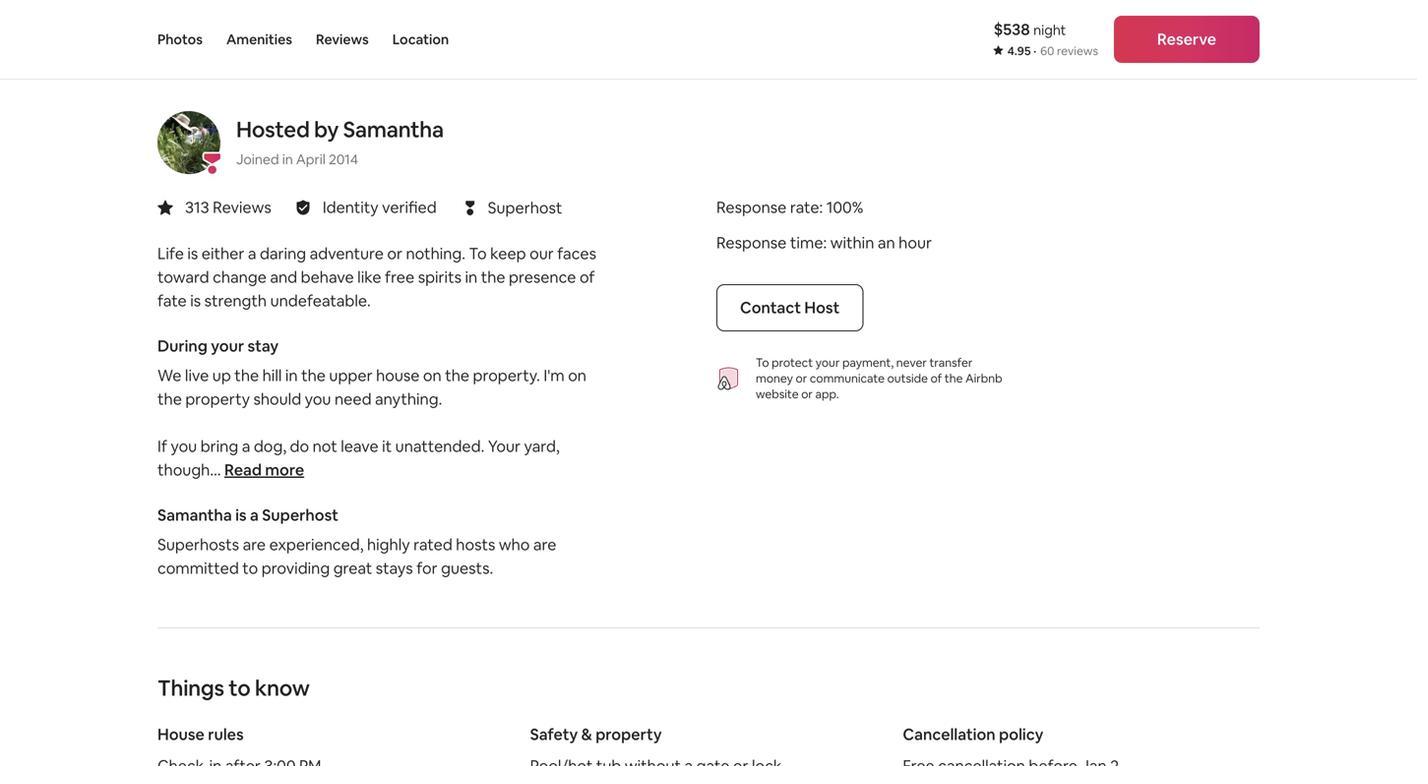 Task type: vqa. For each thing, say whether or not it's contained in the screenshot.
GUESTS
no



Task type: describe. For each thing, give the bounding box(es) containing it.
samantha inside hosted by samantha joined in april 2014
[[343, 115, 444, 144]]

stay
[[248, 336, 279, 356]]

though…
[[157, 460, 221, 480]]

more
[[265, 460, 304, 480]]

for
[[417, 558, 438, 579]]

2014
[[329, 150, 358, 168]]

night
[[1034, 21, 1066, 39]]

during your stay
[[157, 336, 279, 356]]

experienced,
[[269, 535, 364, 555]]

policy
[[999, 725, 1044, 745]]

is for life
[[187, 243, 198, 264]]

committed
[[157, 558, 239, 579]]

contact host link
[[717, 284, 864, 332]]

read
[[224, 460, 262, 480]]

fate
[[157, 291, 187, 311]]

read more button
[[224, 459, 304, 482]]

hour
[[899, 233, 932, 253]]

stays
[[376, 558, 413, 579]]

cancellation
[[903, 725, 996, 745]]

&
[[581, 725, 592, 745]]

superhost inside samantha is a superhost superhosts are experienced, highly rated hosts who are committed to providing great stays for guests.
[[262, 505, 339, 525]]

location
[[392, 31, 449, 48]]

undefeatable.
[[270, 291, 371, 311]]

we
[[157, 365, 182, 386]]

highly
[[367, 535, 410, 555]]

if
[[157, 436, 167, 457]]

you inside we live up the hill in the upper house on the property.  i'm on the property should you need anything.
[[305, 389, 331, 409]]

the left property.
[[445, 365, 470, 386]]

: for response rate
[[819, 197, 823, 217]]

during
[[157, 336, 208, 356]]

adventure
[[310, 243, 384, 264]]

1 on from the left
[[423, 365, 442, 386]]

read more
[[224, 460, 304, 480]]

response rate : 100%
[[717, 197, 863, 217]]

dog,
[[254, 436, 286, 457]]

house
[[376, 365, 420, 386]]

need
[[335, 389, 372, 409]]

keep
[[490, 243, 526, 264]]

amenities button
[[226, 0, 292, 79]]

we live up the hill in the upper house on the property.  i'm on the property should you need anything.
[[157, 365, 587, 409]]

verified
[[382, 197, 437, 217]]

or inside life is either a daring adventure or nothing. to keep our faces toward change and behave like free spirits in the presence of fate is strength undefeatable.
[[387, 243, 403, 264]]

i'm
[[544, 365, 565, 386]]

reviews button
[[316, 0, 369, 79]]

1 horizontal spatial property
[[596, 725, 662, 745]]

1 horizontal spatial superhost
[[488, 198, 562, 218]]

the right 'up'
[[235, 365, 259, 386]]

󰀃
[[465, 196, 475, 219]]

$538
[[994, 19, 1030, 39]]

house rules
[[157, 725, 244, 745]]

hill
[[262, 365, 282, 386]]

money
[[756, 371, 793, 386]]

not
[[313, 436, 337, 457]]

to inside samantha is a superhost superhosts are experienced, highly rated hosts who are committed to providing great stays for guests.
[[242, 558, 258, 579]]

great
[[333, 558, 372, 579]]

samantha is a superhost superhosts are experienced, highly rated hosts who are committed to providing great stays for guests.
[[157, 505, 556, 579]]

reserve button
[[1114, 16, 1260, 63]]

safety
[[530, 725, 578, 745]]

like
[[357, 267, 381, 287]]

bring
[[200, 436, 238, 457]]

if you bring a dog, do not leave it unattended.  your yard, though…
[[157, 436, 560, 480]]

the inside life is either a daring adventure or nothing. to keep our faces toward change and behave like free spirits in the presence of fate is strength undefeatable.
[[481, 267, 505, 287]]

rate
[[790, 197, 819, 217]]

or down protect
[[796, 371, 807, 386]]

reserve
[[1157, 29, 1217, 49]]

the down we
[[157, 389, 182, 409]]

host
[[805, 298, 840, 318]]

hosts
[[456, 535, 495, 555]]

joined
[[236, 150, 279, 168]]

$538 night
[[994, 19, 1066, 39]]

unattended.
[[395, 436, 485, 457]]

in inside life is either a daring adventure or nothing. to keep our faces toward change and behave like free spirits in the presence of fate is strength undefeatable.
[[465, 267, 478, 287]]

anything.
[[375, 389, 442, 409]]

identity verified
[[323, 197, 437, 217]]

things to know
[[157, 675, 310, 703]]

protect
[[772, 355, 813, 370]]

outside
[[887, 371, 928, 386]]

you inside if you bring a dog, do not leave it unattended.  your yard, though…
[[171, 436, 197, 457]]

1 vertical spatial to
[[229, 675, 251, 703]]

or left app.
[[801, 387, 813, 402]]

never
[[896, 355, 927, 370]]

1 are from the left
[[243, 535, 266, 555]]

do
[[290, 436, 309, 457]]

superhosts
[[157, 535, 239, 555]]

the inside 'to protect your payment, never transfer money or communicate outside of the airbnb website or app.'
[[945, 371, 963, 386]]

airbnb
[[966, 371, 1002, 386]]

cancellation policy
[[903, 725, 1044, 745]]



Task type: locate. For each thing, give the bounding box(es) containing it.
your up 'up'
[[211, 336, 244, 356]]

: left 100%
[[819, 197, 823, 217]]

samantha is a superhost. learn more about samantha. image
[[157, 111, 220, 174], [157, 111, 220, 174]]

0 vertical spatial you
[[305, 389, 331, 409]]

property.
[[473, 365, 540, 386]]

2 vertical spatial in
[[285, 365, 298, 386]]

a up change
[[248, 243, 256, 264]]

response down response rate : 100%
[[717, 233, 787, 253]]

313
[[185, 197, 209, 217]]

in inside we live up the hill in the upper house on the property.  i'm on the property should you need anything.
[[285, 365, 298, 386]]

of down transfer
[[931, 371, 942, 386]]

your
[[488, 436, 521, 457]]

are
[[243, 535, 266, 555], [533, 535, 556, 555]]

a inside life is either a daring adventure or nothing. to keep our faces toward change and behave like free spirits in the presence of fate is strength undefeatable.
[[248, 243, 256, 264]]

0 vertical spatial to
[[469, 243, 487, 264]]

the down keep
[[481, 267, 505, 287]]

1 horizontal spatial to
[[756, 355, 769, 370]]

2 response from the top
[[717, 233, 787, 253]]

0 vertical spatial of
[[580, 267, 595, 287]]

: left within
[[823, 233, 827, 253]]

1 horizontal spatial of
[[931, 371, 942, 386]]

april
[[296, 150, 326, 168]]

change
[[213, 267, 267, 287]]

rules
[[208, 725, 244, 745]]

response
[[717, 197, 787, 217], [717, 233, 787, 253]]

a inside if you bring a dog, do not leave it unattended.  your yard, though…
[[242, 436, 250, 457]]

0 horizontal spatial of
[[580, 267, 595, 287]]

reviews right '313'
[[213, 197, 271, 217]]

know
[[255, 675, 310, 703]]

313 reviews
[[185, 197, 271, 217]]

life is either a daring adventure or nothing. to keep our faces toward change and behave like free spirits in the presence of fate is strength undefeatable.
[[157, 243, 596, 311]]

1 vertical spatial you
[[171, 436, 197, 457]]

the down transfer
[[945, 371, 963, 386]]

0 horizontal spatial on
[[423, 365, 442, 386]]

:
[[819, 197, 823, 217], [823, 233, 827, 253]]

0 horizontal spatial reviews
[[213, 197, 271, 217]]

or up free
[[387, 243, 403, 264]]

your up communicate
[[816, 355, 840, 370]]

to
[[242, 558, 258, 579], [229, 675, 251, 703]]

samantha
[[343, 115, 444, 144], [157, 505, 232, 525]]

response left rate
[[717, 197, 787, 217]]

your inside 'to protect your payment, never transfer money or communicate outside of the airbnb website or app.'
[[816, 355, 840, 370]]

4.95
[[1008, 43, 1031, 59]]

daring
[[260, 243, 306, 264]]

0 vertical spatial response
[[717, 197, 787, 217]]

in right spirits
[[465, 267, 478, 287]]

reviews left 'location'
[[316, 31, 369, 48]]

1 horizontal spatial are
[[533, 535, 556, 555]]

things
[[157, 675, 224, 703]]

to
[[469, 243, 487, 264], [756, 355, 769, 370]]

2 vertical spatial a
[[250, 505, 259, 525]]

0 horizontal spatial you
[[171, 436, 197, 457]]

nothing.
[[406, 243, 466, 264]]

2 are from the left
[[533, 535, 556, 555]]

a for dog,
[[242, 436, 250, 457]]

hosted
[[236, 115, 310, 144]]

by
[[314, 115, 339, 144]]

yard,
[[524, 436, 560, 457]]

the left upper
[[301, 365, 326, 386]]

60
[[1041, 43, 1055, 59]]

to inside life is either a daring adventure or nothing. to keep our faces toward change and behave like free spirits in the presence of fate is strength undefeatable.
[[469, 243, 487, 264]]

of down 'faces'
[[580, 267, 595, 287]]

1 vertical spatial to
[[756, 355, 769, 370]]

house
[[157, 725, 205, 745]]

our
[[530, 243, 554, 264]]

: for response time
[[823, 233, 827, 253]]

in right hill
[[285, 365, 298, 386]]

in inside hosted by samantha joined in april 2014
[[282, 150, 293, 168]]

or
[[387, 243, 403, 264], [796, 371, 807, 386], [801, 387, 813, 402]]

0 horizontal spatial samantha
[[157, 505, 232, 525]]

100%
[[827, 197, 863, 217]]

4.95 · 60 reviews
[[1008, 43, 1098, 59]]

superhost up experienced,
[[262, 505, 339, 525]]

0 vertical spatial :
[[819, 197, 823, 217]]

upper
[[329, 365, 373, 386]]

you
[[305, 389, 331, 409], [171, 436, 197, 457]]

and
[[270, 267, 297, 287]]

photos button
[[157, 0, 203, 79]]

to left know
[[229, 675, 251, 703]]

live
[[185, 365, 209, 386]]

of inside 'to protect your payment, never transfer money or communicate outside of the airbnb website or app.'
[[931, 371, 942, 386]]

1 horizontal spatial samantha
[[343, 115, 444, 144]]

1 vertical spatial superhost
[[262, 505, 339, 525]]

of
[[580, 267, 595, 287], [931, 371, 942, 386]]

photos
[[157, 31, 203, 48]]

1 response from the top
[[717, 197, 787, 217]]

1 vertical spatial is
[[190, 291, 201, 311]]

to left providing
[[242, 558, 258, 579]]

to inside 'to protect your payment, never transfer money or communicate outside of the airbnb website or app.'
[[756, 355, 769, 370]]

0 horizontal spatial superhost
[[262, 505, 339, 525]]

0 horizontal spatial to
[[469, 243, 487, 264]]

behave
[[301, 267, 354, 287]]

2 vertical spatial is
[[235, 505, 247, 525]]

website
[[756, 387, 799, 402]]

identity
[[323, 197, 379, 217]]

on right i'm
[[568, 365, 587, 386]]

life
[[157, 243, 184, 264]]

response time : within an hour
[[717, 233, 932, 253]]

1 horizontal spatial you
[[305, 389, 331, 409]]

in left april
[[282, 150, 293, 168]]

0 vertical spatial superhost
[[488, 198, 562, 218]]

is down 'read'
[[235, 505, 247, 525]]

providing
[[262, 558, 330, 579]]

presence
[[509, 267, 576, 287]]

·
[[1034, 43, 1037, 59]]

1 vertical spatial :
[[823, 233, 827, 253]]

0 vertical spatial is
[[187, 243, 198, 264]]

superhost up our
[[488, 198, 562, 218]]

samantha inside samantha is a superhost superhosts are experienced, highly rated hosts who are committed to providing great stays for guests.
[[157, 505, 232, 525]]

communicate
[[810, 371, 885, 386]]

hosted by samantha joined in april 2014
[[236, 115, 444, 168]]

samantha up "2014"
[[343, 115, 444, 144]]

rated
[[413, 535, 453, 555]]

0 horizontal spatial your
[[211, 336, 244, 356]]

to up money
[[756, 355, 769, 370]]

0 vertical spatial to
[[242, 558, 258, 579]]

you right if
[[171, 436, 197, 457]]

1 horizontal spatial your
[[816, 355, 840, 370]]

either
[[202, 243, 244, 264]]

it
[[382, 436, 392, 457]]

the
[[481, 267, 505, 287], [235, 365, 259, 386], [301, 365, 326, 386], [445, 365, 470, 386], [945, 371, 963, 386], [157, 389, 182, 409]]

who
[[499, 535, 530, 555]]

samantha up superhosts at the bottom left of the page
[[157, 505, 232, 525]]

1 vertical spatial samantha
[[157, 505, 232, 525]]

contact host
[[740, 298, 840, 318]]

a up 'read'
[[242, 436, 250, 457]]

0 horizontal spatial property
[[185, 389, 250, 409]]

0 vertical spatial reviews
[[316, 31, 369, 48]]

is for samantha
[[235, 505, 247, 525]]

is
[[187, 243, 198, 264], [190, 291, 201, 311], [235, 505, 247, 525]]

a for daring
[[248, 243, 256, 264]]

within
[[830, 233, 874, 253]]

1 vertical spatial a
[[242, 436, 250, 457]]

of inside life is either a daring adventure or nothing. to keep our faces toward change and behave like free spirits in the presence of fate is strength undefeatable.
[[580, 267, 595, 287]]

to protect your payment, never transfer money or communicate outside of the airbnb website or app.
[[756, 355, 1002, 402]]

0 vertical spatial in
[[282, 150, 293, 168]]

1 vertical spatial of
[[931, 371, 942, 386]]

1 horizontal spatial reviews
[[316, 31, 369, 48]]

up
[[212, 365, 231, 386]]

app.
[[815, 387, 839, 402]]

time
[[790, 233, 823, 253]]

a down read more button on the left of the page
[[250, 505, 259, 525]]

response for response rate
[[717, 197, 787, 217]]

to left keep
[[469, 243, 487, 264]]

1 vertical spatial property
[[596, 725, 662, 745]]

0 horizontal spatial are
[[243, 535, 266, 555]]

is right fate at the left of page
[[190, 291, 201, 311]]

2 on from the left
[[568, 365, 587, 386]]

property
[[185, 389, 250, 409], [596, 725, 662, 745]]

1 vertical spatial response
[[717, 233, 787, 253]]

response for response time
[[717, 233, 787, 253]]

contact
[[740, 298, 801, 318]]

on up anything.
[[423, 365, 442, 386]]

property inside we live up the hill in the upper house on the property.  i'm on the property should you need anything.
[[185, 389, 250, 409]]

0 vertical spatial property
[[185, 389, 250, 409]]

0 vertical spatial samantha
[[343, 115, 444, 144]]

is inside samantha is a superhost superhosts are experienced, highly rated hosts who are committed to providing great stays for guests.
[[235, 505, 247, 525]]

you left need
[[305, 389, 331, 409]]

a inside samantha is a superhost superhosts are experienced, highly rated hosts who are committed to providing great stays for guests.
[[250, 505, 259, 525]]

location button
[[392, 0, 449, 79]]

property down 'up'
[[185, 389, 250, 409]]

property right &
[[596, 725, 662, 745]]

are right who
[[533, 535, 556, 555]]

1 vertical spatial reviews
[[213, 197, 271, 217]]

a
[[248, 243, 256, 264], [242, 436, 250, 457], [250, 505, 259, 525]]

guests.
[[441, 558, 493, 579]]

faces
[[557, 243, 596, 264]]

is right life
[[187, 243, 198, 264]]

are up providing
[[243, 535, 266, 555]]

reviews
[[1057, 43, 1098, 59]]

1 horizontal spatial on
[[568, 365, 587, 386]]

toward
[[157, 267, 209, 287]]

0 vertical spatial a
[[248, 243, 256, 264]]

1 vertical spatial in
[[465, 267, 478, 287]]



